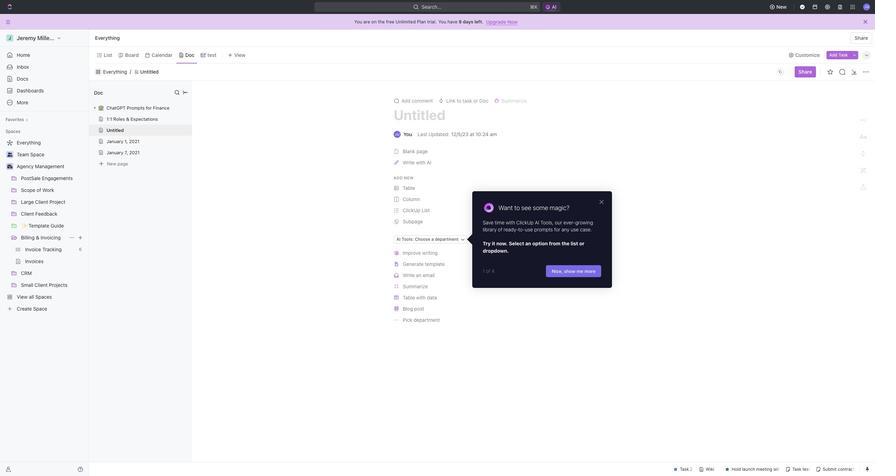 Task type: vqa. For each thing, say whether or not it's contained in the screenshot.
January
yes



Task type: describe. For each thing, give the bounding box(es) containing it.
10:24
[[476, 131, 489, 137]]

you for you are on the free unlimited plan trial. you have 9 days left. upgrade now
[[354, 19, 362, 24]]

pencil image
[[394, 161, 399, 165]]

try it now. select an option from the list or dropdown.
[[483, 241, 586, 254]]

write an email
[[403, 273, 435, 279]]

view for view
[[234, 52, 246, 58]]

me
[[577, 269, 584, 274]]

client for small
[[35, 282, 48, 288]]

test
[[208, 52, 217, 58]]

guide
[[51, 223, 64, 229]]

6
[[79, 247, 82, 252]]

post
[[414, 306, 424, 312]]

project
[[49, 199, 65, 205]]

blank
[[403, 149, 415, 154]]

1 vertical spatial doc
[[94, 90, 103, 96]]

with inside save time with clickup ai tools, our ever-growing library of ready-to-use prompts for any use case.
[[506, 220, 515, 226]]

nice, show me more button
[[546, 265, 602, 278]]

1 vertical spatial everything link
[[103, 69, 127, 75]]

0 horizontal spatial spaces
[[6, 129, 20, 134]]

now
[[507, 19, 518, 25]]

search...
[[422, 4, 442, 10]]

team space
[[17, 152, 44, 158]]

1:1
[[107, 116, 112, 122]]

write for write with ai
[[403, 160, 415, 166]]

improve writing
[[403, 250, 438, 256]]

the inside the you are on the free unlimited plan trial. you have 9 days left. upgrade now
[[378, 19, 385, 24]]

are
[[364, 19, 370, 24]]

7,
[[125, 150, 128, 156]]

finance
[[153, 105, 170, 111]]

the inside try it now. select an option from the list or dropdown.
[[562, 241, 570, 247]]

1,
[[125, 139, 128, 144]]

blank page button
[[392, 146, 648, 157]]

add for add new
[[394, 176, 403, 180]]

blog post
[[403, 306, 424, 312]]

have
[[448, 19, 458, 24]]

clickup list button
[[392, 205, 648, 216]]

2 vertical spatial untitled
[[107, 128, 124, 133]]

prompts
[[534, 227, 553, 233]]

chatgpt
[[107, 105, 126, 111]]

summarize inside button
[[403, 284, 428, 290]]

to for task
[[457, 98, 461, 104]]

1 vertical spatial client
[[21, 211, 34, 217]]

ready-
[[504, 227, 518, 233]]

more
[[17, 100, 28, 106]]

dashboards link
[[3, 85, 86, 96]]

see
[[522, 204, 532, 212]]

board link
[[124, 50, 139, 60]]

on
[[372, 19, 377, 24]]

docs
[[17, 76, 28, 82]]

save
[[483, 220, 494, 226]]

1 vertical spatial untitled
[[394, 107, 446, 123]]

0 vertical spatial &
[[126, 116, 129, 122]]

time
[[495, 220, 505, 226]]

add for add comment
[[402, 98, 411, 104]]

page for new page
[[118, 161, 128, 167]]

2021 for january 1, 2021
[[129, 139, 140, 144]]

user group image
[[7, 153, 12, 157]]

an inside try it now. select an option from the list or dropdown.
[[526, 241, 531, 247]]

ai button
[[542, 2, 561, 12]]

billing
[[21, 235, 35, 241]]

data
[[427, 295, 437, 301]]

nice, show me more
[[552, 269, 596, 274]]

table for table
[[403, 185, 415, 191]]

book image
[[395, 307, 399, 312]]

crm link
[[21, 268, 85, 279]]

comment
[[412, 98, 433, 104]]

view all spaces
[[17, 294, 52, 300]]

pick department
[[403, 317, 440, 323]]

prompts
[[127, 105, 145, 111]]

of inside save time with clickup ai tools, our ever-growing library of ready-to-use prompts for any use case.
[[498, 227, 503, 233]]

new for new page
[[107, 161, 116, 167]]

view button
[[225, 47, 248, 63]]

am
[[490, 131, 497, 137]]

1 vertical spatial spaces
[[35, 294, 52, 300]]

sidebar navigation
[[0, 30, 91, 477]]

projects
[[49, 282, 67, 288]]

home link
[[3, 50, 86, 61]]

new for new
[[777, 4, 787, 10]]

2 vertical spatial everything link
[[3, 137, 85, 149]]

& inside sidebar navigation
[[36, 235, 39, 241]]

expectations
[[131, 116, 158, 122]]

inbox link
[[3, 62, 86, 73]]

scope of work link
[[21, 185, 85, 196]]

small client projects
[[21, 282, 67, 288]]

clickup inside 'clickup list' button
[[403, 208, 421, 214]]

summarize button
[[491, 96, 530, 106]]

improve
[[403, 250, 421, 256]]

0 vertical spatial everything link
[[93, 34, 122, 42]]

to for see
[[515, 204, 520, 212]]

calendar
[[152, 52, 173, 58]]

jm inside jm dropdown button
[[865, 5, 870, 9]]

more button
[[3, 97, 86, 108]]

an inside "button"
[[416, 273, 422, 279]]

link to task or doc
[[446, 98, 489, 104]]

you for you
[[404, 131, 412, 137]]

favorites
[[6, 117, 24, 122]]

invoice tracking
[[25, 247, 62, 253]]

× dialog
[[472, 191, 612, 288]]

1
[[483, 268, 485, 274]]

1 of 4
[[483, 268, 495, 274]]

2 use from the left
[[571, 227, 579, 233]]

share inside button
[[855, 35, 868, 41]]

jeremy
[[17, 35, 36, 41]]

everything for bottom the everything link
[[17, 140, 41, 146]]

postsale engagements link
[[21, 173, 85, 184]]

doc inside dropdown button
[[480, 98, 489, 104]]

upgrade now link
[[486, 19, 518, 25]]

postsale engagements
[[21, 175, 73, 181]]

×
[[599, 197, 605, 206]]

list
[[571, 241, 578, 247]]

january for january 1, 2021
[[107, 139, 123, 144]]

want to see some magic?
[[499, 204, 570, 212]]

ai tools: choose a department button
[[394, 236, 467, 244]]

or inside try it now. select an option from the list or dropdown.
[[580, 241, 585, 247]]

try
[[483, 241, 491, 247]]

some
[[533, 204, 548, 212]]

free
[[386, 19, 395, 24]]

everything for the everything link to the middle
[[103, 69, 127, 75]]

share button
[[851, 33, 873, 44]]

of for work
[[37, 187, 41, 193]]

client feedback
[[21, 211, 57, 217]]

with for data
[[416, 295, 426, 301]]

0 vertical spatial list
[[104, 52, 112, 58]]

invoices link
[[25, 256, 85, 267]]

updated:
[[429, 131, 450, 137]]

of for 4
[[486, 268, 491, 274]]

j
[[9, 35, 11, 41]]

hand sparkles image
[[394, 251, 400, 256]]

crm
[[21, 270, 32, 276]]

new page
[[107, 161, 128, 167]]

growing
[[576, 220, 593, 226]]

ai tools: choose a department
[[397, 237, 459, 242]]

everything for the topmost the everything link
[[95, 35, 120, 41]]

generate
[[403, 261, 424, 267]]

large
[[21, 199, 34, 205]]



Task type: locate. For each thing, give the bounding box(es) containing it.
view inside view all spaces link
[[17, 294, 28, 300]]

0 vertical spatial january
[[107, 139, 123, 144]]

or right task
[[474, 98, 478, 104]]

write inside button
[[403, 160, 415, 166]]

task
[[463, 98, 472, 104]]

choose
[[415, 237, 430, 242]]

tree inside sidebar navigation
[[3, 137, 86, 315]]

everything link up list link
[[93, 34, 122, 42]]

untitled
[[140, 69, 159, 75], [394, 107, 446, 123], [107, 128, 124, 133]]

2 2021 from the top
[[129, 150, 140, 156]]

untitled down roles
[[107, 128, 124, 133]]

0 vertical spatial with
[[416, 160, 426, 166]]

ever-
[[564, 220, 576, 226]]

improve writing button
[[392, 248, 648, 259]]

table image
[[394, 296, 399, 300]]

client inside "link"
[[35, 282, 48, 288]]

0 vertical spatial of
[[37, 187, 41, 193]]

doc right task
[[480, 98, 489, 104]]

2 write from the top
[[403, 273, 415, 279]]

add left new
[[394, 176, 403, 180]]

for down our
[[554, 227, 561, 233]]

write for write an email
[[403, 273, 415, 279]]

1 2021 from the top
[[129, 139, 140, 144]]

generate template button
[[392, 259, 648, 270]]

ai inside save time with clickup ai tools, our ever-growing library of ready-to-use prompts for any use case.
[[535, 220, 539, 226]]

0 vertical spatial to
[[457, 98, 461, 104]]

inbox
[[17, 64, 29, 70]]

0 vertical spatial write
[[403, 160, 415, 166]]

2 january from the top
[[107, 150, 123, 156]]

for up expectations
[[146, 105, 152, 111]]

🏦 chatgpt prompts for finance
[[98, 105, 170, 111]]

january up new page
[[107, 150, 123, 156]]

1 horizontal spatial page
[[417, 149, 428, 154]]

docs link
[[3, 73, 86, 85]]

view right test
[[234, 52, 246, 58]]

file word image
[[395, 262, 398, 267]]

or right the list
[[580, 241, 585, 247]]

1 vertical spatial view
[[17, 294, 28, 300]]

0 vertical spatial summarize
[[502, 98, 527, 104]]

with left data
[[416, 295, 426, 301]]

2 vertical spatial with
[[416, 295, 426, 301]]

with down blank page
[[416, 160, 426, 166]]

0 horizontal spatial an
[[416, 273, 422, 279]]

jm left last
[[395, 132, 400, 137]]

write
[[403, 160, 415, 166], [403, 273, 415, 279]]

jm button
[[861, 1, 873, 13]]

client up client feedback
[[35, 199, 48, 205]]

for inside 🏦 chatgpt prompts for finance
[[146, 105, 152, 111]]

table button
[[392, 183, 648, 194]]

page for blank page
[[417, 149, 428, 154]]

table
[[403, 185, 415, 191], [403, 295, 415, 301]]

2021 right 7,
[[129, 150, 140, 156]]

list inside button
[[422, 208, 430, 214]]

clickup up the to-
[[516, 220, 534, 226]]

spaces down 'favorites' at the left of the page
[[6, 129, 20, 134]]

the right on
[[378, 19, 385, 24]]

2 horizontal spatial doc
[[480, 98, 489, 104]]

doc left test 'link'
[[185, 52, 195, 58]]

0 vertical spatial jm
[[865, 5, 870, 9]]

list left board link
[[104, 52, 112, 58]]

table for table with data
[[403, 295, 415, 301]]

0 vertical spatial doc
[[185, 52, 195, 58]]

option
[[533, 241, 548, 247]]

2 table from the top
[[403, 295, 415, 301]]

2 vertical spatial doc
[[480, 98, 489, 104]]

department down the post
[[414, 317, 440, 323]]

1 horizontal spatial doc
[[185, 52, 195, 58]]

0 vertical spatial share
[[855, 35, 868, 41]]

test link
[[206, 50, 217, 60]]

✨ template guide
[[21, 223, 64, 229]]

1 january from the top
[[107, 139, 123, 144]]

ai right ⌘k
[[552, 4, 557, 10]]

compress image
[[395, 285, 399, 289]]

1 horizontal spatial clickup
[[516, 220, 534, 226]]

all
[[29, 294, 34, 300]]

1 horizontal spatial of
[[486, 268, 491, 274]]

view inside view button
[[234, 52, 246, 58]]

1:1 roles & expectations
[[107, 116, 158, 122]]

an
[[526, 241, 531, 247], [416, 273, 422, 279]]

table up blog
[[403, 295, 415, 301]]

0 horizontal spatial new
[[107, 161, 116, 167]]

0 horizontal spatial or
[[474, 98, 478, 104]]

1 horizontal spatial summarize
[[502, 98, 527, 104]]

to
[[457, 98, 461, 104], [515, 204, 520, 212]]

the
[[378, 19, 385, 24], [562, 241, 570, 247]]

case.
[[580, 227, 592, 233]]

page inside "blank page" 'button'
[[417, 149, 428, 154]]

0 vertical spatial or
[[474, 98, 478, 104]]

an left email on the left
[[416, 273, 422, 279]]

1 vertical spatial 2021
[[129, 150, 140, 156]]

2 horizontal spatial untitled
[[394, 107, 446, 123]]

to inside dropdown button
[[457, 98, 461, 104]]

ai inside 'button'
[[552, 4, 557, 10]]

1 table from the top
[[403, 185, 415, 191]]

1 horizontal spatial jm
[[865, 5, 870, 9]]

0 vertical spatial clickup
[[403, 208, 421, 214]]

everything link down list link
[[103, 69, 127, 75]]

0 vertical spatial view
[[234, 52, 246, 58]]

or inside dropdown button
[[474, 98, 478, 104]]

space for team space
[[30, 152, 44, 158]]

1 horizontal spatial to
[[515, 204, 520, 212]]

clickup down column
[[403, 208, 421, 214]]

1 vertical spatial new
[[107, 161, 116, 167]]

client for large
[[35, 199, 48, 205]]

2 horizontal spatial you
[[439, 19, 446, 24]]

view
[[234, 52, 246, 58], [17, 294, 28, 300]]

1 horizontal spatial for
[[554, 227, 561, 233]]

client feedback link
[[21, 209, 85, 220]]

write down generate
[[403, 273, 415, 279]]

1 write from the top
[[403, 160, 415, 166]]

new inside 'button'
[[777, 4, 787, 10]]

1 vertical spatial an
[[416, 273, 422, 279]]

0 horizontal spatial for
[[146, 105, 152, 111]]

🏦 button
[[98, 105, 107, 111]]

you left last
[[404, 131, 412, 137]]

2 vertical spatial everything
[[17, 140, 41, 146]]

0 horizontal spatial &
[[36, 235, 39, 241]]

everything up list link
[[95, 35, 120, 41]]

add inside button
[[830, 52, 838, 57]]

email
[[423, 273, 435, 279]]

of left work
[[37, 187, 41, 193]]

write with ai
[[403, 160, 431, 166]]

0 vertical spatial new
[[777, 4, 787, 10]]

untitled down "calendar" link
[[140, 69, 159, 75]]

agency
[[17, 164, 34, 169]]

1 horizontal spatial you
[[404, 131, 412, 137]]

january for january 7, 2021
[[107, 150, 123, 156]]

1 horizontal spatial &
[[126, 116, 129, 122]]

1 vertical spatial to
[[515, 204, 520, 212]]

business time image
[[7, 165, 12, 169]]

everything link up team space link
[[3, 137, 85, 149]]

dropdown menu image
[[775, 66, 786, 78]]

doc up 🏦
[[94, 90, 103, 96]]

management
[[35, 164, 64, 169]]

1 vertical spatial write
[[403, 273, 415, 279]]

save time with clickup ai tools, our ever-growing library of ready-to-use prompts for any use case.
[[483, 220, 595, 233]]

0 vertical spatial table
[[403, 185, 415, 191]]

workspace
[[58, 35, 87, 41]]

1 vertical spatial clickup
[[516, 220, 534, 226]]

you left are
[[354, 19, 362, 24]]

blog
[[403, 306, 413, 312]]

ai inside button
[[397, 237, 401, 242]]

want
[[499, 204, 513, 212]]

write inside "button"
[[403, 273, 415, 279]]

board
[[125, 52, 139, 58]]

ai up prompts
[[535, 220, 539, 226]]

1 horizontal spatial use
[[571, 227, 579, 233]]

department right a
[[435, 237, 459, 242]]

1 vertical spatial list
[[422, 208, 430, 214]]

client down large
[[21, 211, 34, 217]]

tree
[[3, 137, 86, 315]]

1 horizontal spatial new
[[777, 4, 787, 10]]

1 vertical spatial share
[[799, 69, 813, 75]]

1 vertical spatial january
[[107, 150, 123, 156]]

0 horizontal spatial clickup
[[403, 208, 421, 214]]

create space
[[17, 306, 47, 312]]

1 horizontal spatial spaces
[[35, 294, 52, 300]]

0 horizontal spatial list
[[104, 52, 112, 58]]

with up ready-
[[506, 220, 515, 226]]

2 vertical spatial client
[[35, 282, 48, 288]]

1 horizontal spatial untitled
[[140, 69, 159, 75]]

space for create space
[[33, 306, 47, 312]]

0 horizontal spatial use
[[525, 227, 533, 233]]

0 vertical spatial 2021
[[129, 139, 140, 144]]

2021 for january 7, 2021
[[129, 150, 140, 156]]

everything inside tree
[[17, 140, 41, 146]]

use left prompts
[[525, 227, 533, 233]]

engagements
[[42, 175, 73, 181]]

table down new
[[403, 185, 415, 191]]

summarize inside dropdown button
[[502, 98, 527, 104]]

add left comment
[[402, 98, 411, 104]]

agency management link
[[17, 161, 85, 172]]

of right 1
[[486, 268, 491, 274]]

the left the list
[[562, 241, 570, 247]]

to left see
[[515, 204, 520, 212]]

spaces
[[6, 129, 20, 134], [35, 294, 52, 300]]

customize button
[[787, 50, 822, 60]]

work
[[42, 187, 54, 193]]

0 horizontal spatial share
[[799, 69, 813, 75]]

1 horizontal spatial view
[[234, 52, 246, 58]]

for inside save time with clickup ai tools, our ever-growing library of ready-to-use prompts for any use case.
[[554, 227, 561, 233]]

of
[[37, 187, 41, 193], [498, 227, 503, 233], [486, 268, 491, 274]]

view button
[[225, 50, 248, 60]]

1 vertical spatial table
[[403, 295, 415, 301]]

magic?
[[550, 204, 570, 212]]

you left have
[[439, 19, 446, 24]]

share down jm dropdown button
[[855, 35, 868, 41]]

list up subpage
[[422, 208, 430, 214]]

0 vertical spatial everything
[[95, 35, 120, 41]]

1 horizontal spatial share
[[855, 35, 868, 41]]

1 vertical spatial with
[[506, 220, 515, 226]]

view for view all spaces
[[17, 294, 28, 300]]

0 horizontal spatial of
[[37, 187, 41, 193]]

0 horizontal spatial the
[[378, 19, 385, 24]]

view left all
[[17, 294, 28, 300]]

clickup inside save time with clickup ai tools, our ever-growing library of ready-to-use prompts for any use case.
[[516, 220, 534, 226]]

9
[[459, 19, 462, 24]]

ai left tools:
[[397, 237, 401, 242]]

0 horizontal spatial untitled
[[107, 128, 124, 133]]

you are on the free unlimited plan trial. you have 9 days left. upgrade now
[[354, 19, 518, 25]]

use down ever-
[[571, 227, 579, 233]]

to inside × dialog
[[515, 204, 520, 212]]

invoicing
[[41, 235, 61, 241]]

1 use from the left
[[525, 227, 533, 233]]

page up write with ai on the left top of the page
[[417, 149, 428, 154]]

tree containing everything
[[3, 137, 86, 315]]

12/5/23
[[451, 131, 469, 137]]

✨
[[21, 223, 27, 229]]

january left 1, on the left top of page
[[107, 139, 123, 144]]

tracking
[[42, 247, 62, 253]]

1 horizontal spatial an
[[526, 241, 531, 247]]

space up agency management
[[30, 152, 44, 158]]

1 vertical spatial jm
[[395, 132, 400, 137]]

small
[[21, 282, 33, 288]]

1 vertical spatial space
[[33, 306, 47, 312]]

& right billing
[[36, 235, 39, 241]]

✨ template guide link
[[21, 221, 85, 232]]

tools,
[[541, 220, 554, 226]]

last
[[418, 131, 427, 137]]

january 1, 2021
[[107, 139, 140, 144]]

⌘k
[[530, 4, 538, 10]]

with for ai
[[416, 160, 426, 166]]

ai
[[552, 4, 557, 10], [427, 160, 431, 166], [535, 220, 539, 226], [397, 237, 401, 242]]

days
[[463, 19, 473, 24]]

jeremy miller's workspace, , element
[[6, 35, 13, 42]]

everything down list link
[[103, 69, 127, 75]]

write down blank
[[403, 160, 415, 166]]

space down view all spaces link
[[33, 306, 47, 312]]

of inside tree
[[37, 187, 41, 193]]

ai tools: choose a department button
[[394, 236, 467, 244]]

0 horizontal spatial doc
[[94, 90, 103, 96]]

& right roles
[[126, 116, 129, 122]]

an right select at the right bottom of the page
[[526, 241, 531, 247]]

with inside button
[[416, 160, 426, 166]]

last updated: 12/5/23 at 10:24 am
[[418, 131, 497, 137]]

add left task
[[830, 52, 838, 57]]

0 vertical spatial page
[[417, 149, 428, 154]]

1 horizontal spatial the
[[562, 241, 570, 247]]

1 vertical spatial or
[[580, 241, 585, 247]]

add for add task
[[830, 52, 838, 57]]

team
[[17, 152, 29, 158]]

link to task or doc button
[[436, 96, 491, 106]]

1 horizontal spatial list
[[422, 208, 430, 214]]

miller's
[[37, 35, 56, 41]]

generate template
[[403, 261, 445, 267]]

jm
[[865, 5, 870, 9], [395, 132, 400, 137]]

1 vertical spatial &
[[36, 235, 39, 241]]

× button
[[599, 197, 605, 206]]

0 vertical spatial an
[[526, 241, 531, 247]]

client up view all spaces link
[[35, 282, 48, 288]]

0 vertical spatial spaces
[[6, 129, 20, 134]]

0 vertical spatial the
[[378, 19, 385, 24]]

0 horizontal spatial to
[[457, 98, 461, 104]]

a
[[432, 237, 434, 242]]

to right link
[[457, 98, 461, 104]]

add task button
[[827, 51, 851, 59]]

of down time
[[498, 227, 503, 233]]

0 vertical spatial add
[[830, 52, 838, 57]]

table inside button
[[403, 295, 415, 301]]

1 vertical spatial the
[[562, 241, 570, 247]]

page down january 7, 2021
[[118, 161, 128, 167]]

1 vertical spatial page
[[118, 161, 128, 167]]

untitled down add comment
[[394, 107, 446, 123]]

2021 right 1, on the left top of page
[[129, 139, 140, 144]]

1 vertical spatial department
[[414, 317, 440, 323]]

ai inside button
[[427, 160, 431, 166]]

1 horizontal spatial or
[[580, 241, 585, 247]]

1 vertical spatial summarize
[[403, 284, 428, 290]]

&
[[126, 116, 129, 122], [36, 235, 39, 241]]

share down customize 'button'
[[799, 69, 813, 75]]

roles
[[113, 116, 125, 122]]

nice,
[[552, 269, 563, 274]]

spaces down small client projects
[[35, 294, 52, 300]]

everything
[[95, 35, 120, 41], [103, 69, 127, 75], [17, 140, 41, 146]]

2 vertical spatial add
[[394, 176, 403, 180]]

2 vertical spatial of
[[486, 268, 491, 274]]

0 horizontal spatial summarize
[[403, 284, 428, 290]]

1 vertical spatial of
[[498, 227, 503, 233]]

column button
[[392, 194, 648, 205]]

everything up the team space
[[17, 140, 41, 146]]

envelope open image
[[394, 273, 399, 278]]

0 vertical spatial for
[[146, 105, 152, 111]]

jm up share button
[[865, 5, 870, 9]]

with inside button
[[416, 295, 426, 301]]

share
[[855, 35, 868, 41], [799, 69, 813, 75]]

everything link
[[93, 34, 122, 42], [103, 69, 127, 75], [3, 137, 85, 149]]

0 vertical spatial department
[[435, 237, 459, 242]]

0 horizontal spatial page
[[118, 161, 128, 167]]

0 horizontal spatial you
[[354, 19, 362, 24]]

it
[[492, 241, 495, 247]]

table inside button
[[403, 185, 415, 191]]

department inside dropdown button
[[435, 237, 459, 242]]

1 vertical spatial everything
[[103, 69, 127, 75]]

4
[[492, 268, 495, 274]]

ai down blank page
[[427, 160, 431, 166]]



